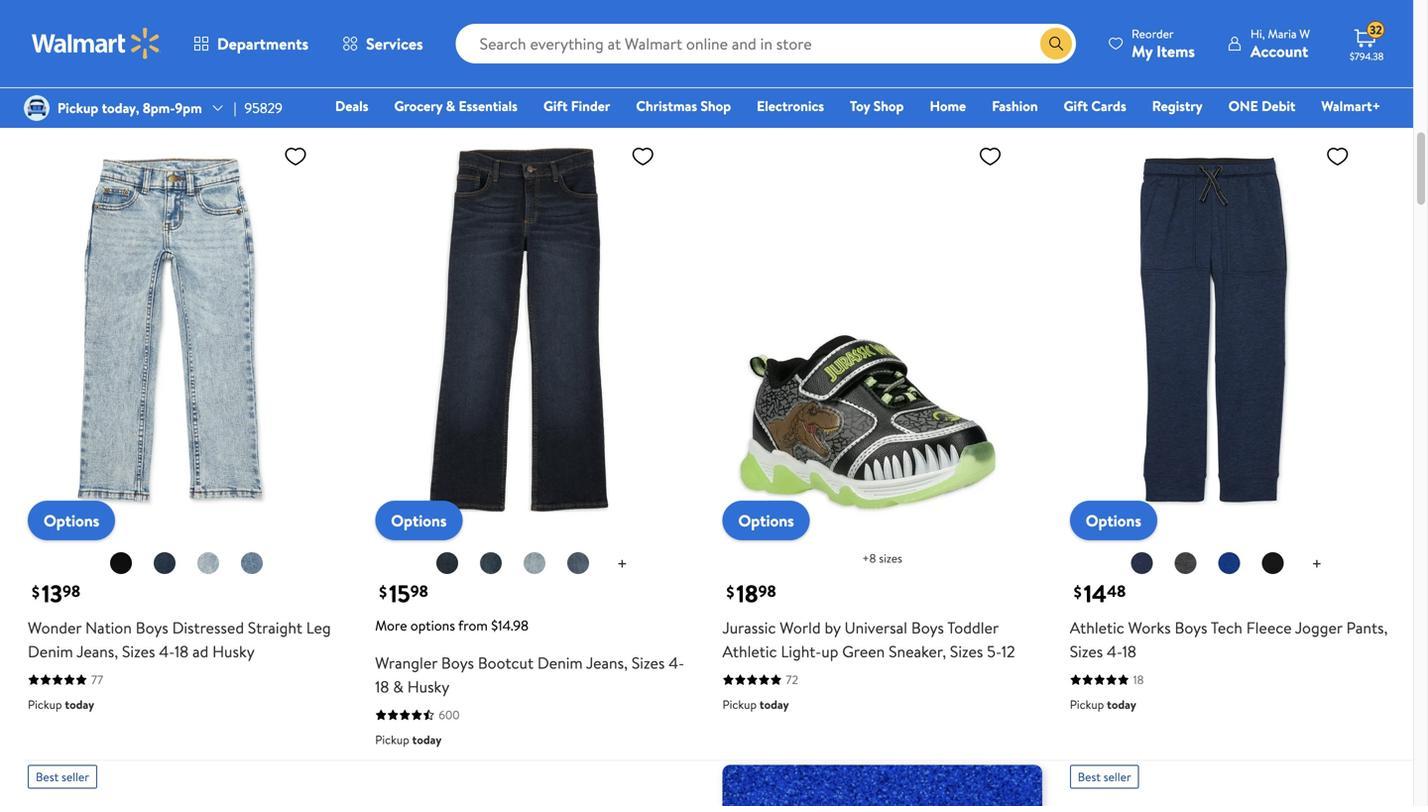 Task type: locate. For each thing, give the bounding box(es) containing it.
wonder
[[28, 0, 82, 13], [723, 0, 776, 13], [28, 617, 82, 639]]

sneaker,
[[889, 641, 946, 663]]

tech left zip
[[516, 0, 548, 13]]

boots, up electronics at right
[[723, 15, 766, 37]]

13- inside wonder nation little & big boy's tucker boots, sizes 13-6
[[65, 15, 85, 37]]

jurassic world by universal boys toddler athletic light-up green sneaker, sizes 5-12 image
[[723, 136, 1010, 525]]

4 options from the left
[[1086, 510, 1142, 532]]

1 vertical spatial works
[[1128, 617, 1171, 639]]

1 + button from the left
[[601, 549, 643, 580]]

best seller for 13
[[36, 108, 89, 125]]

gift for gift cards
[[1064, 96, 1088, 116]]

98 inside $ 15 98
[[410, 580, 428, 602]]

sizes inside the wonder nation boys distressed straight leg denim jeans, sizes 4-18 ad husky
[[122, 641, 155, 663]]

2 options from the left
[[391, 510, 447, 532]]

1 horizontal spatial 6
[[827, 15, 836, 37]]

+ right wasteland icon
[[617, 552, 628, 576]]

best
[[36, 108, 59, 125], [383, 108, 406, 125], [1078, 108, 1101, 125], [36, 769, 59, 786], [1078, 769, 1101, 786]]

18 down wrangler
[[375, 676, 389, 698]]

athletic works boys tech fleece jogger pants, sizes 4-18
[[1070, 617, 1388, 663]]

2 13- from the left
[[807, 15, 827, 37]]

$ 13 98
[[32, 577, 80, 611]]

reorder my items
[[1132, 25, 1195, 62]]

fleece
[[552, 0, 597, 13], [1246, 617, 1292, 639]]

0 horizontal spatial boots,
[[303, 0, 347, 13]]

3 options from the left
[[738, 510, 794, 532]]

seller for 14
[[1104, 108, 1131, 125]]

toy shop link
[[841, 95, 913, 117]]

1 horizontal spatial works
[[1128, 617, 1171, 639]]

0 horizontal spatial 98
[[62, 580, 80, 602]]

$ up "jurassic"
[[727, 581, 734, 603]]

gift for gift finder
[[543, 96, 568, 116]]

wonder up the walmart image
[[28, 0, 82, 13]]

boys
[[480, 0, 513, 13], [910, 0, 943, 13], [136, 617, 168, 639], [911, 617, 944, 639], [1175, 617, 1208, 639], [441, 652, 474, 674]]

| 95829
[[234, 98, 283, 117]]

18 up 45 on the left top of the page
[[428, 15, 442, 37]]

1 vertical spatial husky
[[212, 641, 255, 663]]

0 horizontal spatial jeans,
[[76, 641, 118, 663]]

0 horizontal spatial +
[[617, 552, 628, 576]]

my
[[1132, 40, 1153, 62]]

1 $ from the left
[[32, 581, 40, 603]]

$ inside $ 15 98
[[379, 581, 387, 603]]

cards
[[1091, 96, 1126, 116]]

4- inside the wonder nation boys distressed straight leg denim jeans, sizes 4-18 ad husky
[[159, 641, 175, 663]]

1 horizontal spatial denim
[[537, 652, 583, 674]]

3 options link from the left
[[723, 501, 810, 541]]

& down wrangler
[[393, 676, 404, 698]]

shop right the toy
[[874, 96, 904, 116]]

deep indigo image
[[435, 552, 459, 575]]

nation
[[85, 0, 132, 13], [780, 0, 827, 13], [85, 617, 132, 639]]

5-
[[987, 641, 1002, 663]]

13- for wonder nation little & big boy's tucker boots, sizes 13-6
[[65, 15, 85, 37]]

13- up pickup today, 8pm-9pm
[[65, 15, 85, 37]]

account
[[1251, 40, 1308, 62]]

options for 18
[[738, 510, 794, 532]]

options link up $ 18 98
[[723, 501, 810, 541]]

wonder inside wonder nation little & big boy's tucker boots, sizes 13-6
[[28, 0, 82, 13]]

0 horizontal spatial big
[[189, 0, 211, 13]]

0 horizontal spatial athletic
[[375, 0, 430, 13]]

really royal heather image
[[1217, 552, 1241, 575]]

0 horizontal spatial + button
[[601, 549, 643, 580]]

0 horizontal spatial little
[[136, 0, 171, 13]]

reorder
[[1132, 25, 1174, 42]]

2 6 from the left
[[827, 15, 836, 37]]

seller for 15
[[409, 108, 437, 125]]

pickup
[[1070, 47, 1104, 64], [28, 71, 62, 87], [375, 71, 409, 87], [723, 71, 757, 87], [58, 98, 98, 117], [28, 696, 62, 713], [723, 696, 757, 713], [1070, 696, 1104, 713], [375, 732, 409, 748]]

options link for 18
[[723, 501, 810, 541]]

options link
[[28, 501, 115, 541], [375, 501, 463, 541], [723, 501, 810, 541], [1070, 501, 1157, 541]]

2 horizontal spatial athletic
[[1070, 617, 1125, 639]]

& inside wonder nation little & big boy's tucker boots, sizes 13-6
[[175, 0, 186, 13]]

toddler
[[947, 617, 999, 639]]

1 options link from the left
[[28, 501, 115, 541]]

works down blue cove heather icon
[[1128, 617, 1171, 639]]

0 horizontal spatial gift
[[543, 96, 568, 116]]

3 $ from the left
[[727, 581, 734, 603]]

nation up 77
[[85, 617, 132, 639]]

4 $ from the left
[[1074, 581, 1082, 603]]

$
[[32, 581, 40, 603], [379, 581, 387, 603], [727, 581, 734, 603], [1074, 581, 1082, 603]]

$ left 13 on the left bottom
[[32, 581, 40, 603]]

wonder nation boys distressed straight leg denim jeans, sizes 4-18 ad husky
[[28, 617, 331, 663]]

1 options from the left
[[44, 510, 99, 532]]

1 horizontal spatial +
[[1312, 552, 1322, 576]]

little up the walmart image
[[136, 0, 171, 13]]

2 vertical spatial athletic
[[723, 641, 777, 663]]

3 98 from the left
[[758, 580, 776, 602]]

$ for 18
[[727, 581, 734, 603]]

best seller
[[36, 108, 89, 125], [383, 108, 437, 125], [1078, 108, 1131, 125], [36, 769, 89, 786], [1078, 769, 1131, 786]]

athletic up services
[[375, 0, 430, 13]]

$ inside $ 14 48
[[1074, 581, 1082, 603]]

gift finder
[[543, 96, 610, 116]]

0 horizontal spatial works
[[434, 0, 476, 13]]

98 for 15
[[410, 580, 428, 602]]

1 horizontal spatial 98
[[410, 580, 428, 602]]

nation inside wonder nation little & big boys combat boots, sizes 13-6
[[780, 0, 827, 13]]

options up blue cove heather icon
[[1086, 510, 1142, 532]]

& left boy's
[[175, 0, 186, 13]]

leg
[[306, 617, 331, 639]]

wrangler
[[375, 652, 437, 674]]

athletic for athletic works boys tech fleece jogger pants, sizes 4-18
[[1070, 617, 1125, 639]]

tech
[[516, 0, 548, 13], [1211, 617, 1243, 639]]

best for 15
[[383, 108, 406, 125]]

& right grocery
[[446, 96, 455, 116]]

black rinse image
[[109, 552, 133, 575]]

0 horizontal spatial shop
[[701, 96, 731, 116]]

1 horizontal spatial jeans,
[[586, 652, 628, 674]]

wonder up search search box
[[723, 0, 776, 13]]

options link for 14
[[1070, 501, 1157, 541]]

options up $ 18 98
[[738, 510, 794, 532]]

0 horizontal spatial 6
[[84, 15, 93, 37]]

gift left cards
[[1064, 96, 1088, 116]]

 image
[[24, 95, 50, 121]]

today
[[1107, 47, 1136, 64], [65, 71, 94, 87], [412, 71, 442, 87], [760, 71, 789, 87], [65, 696, 94, 713], [760, 696, 789, 713], [1107, 696, 1136, 713], [412, 732, 442, 748]]

+8 sizes
[[862, 550, 902, 567]]

13- inside wonder nation little & big boys combat boots, sizes 13-6
[[807, 15, 827, 37]]

gift
[[543, 96, 568, 116], [1064, 96, 1088, 116]]

98 for 18
[[758, 580, 776, 602]]

today,
[[102, 98, 139, 117]]

0 vertical spatial athletic
[[375, 0, 430, 13]]

0 horizontal spatial denim
[[28, 641, 73, 663]]

98 inside $ 18 98
[[758, 580, 776, 602]]

big left boy's
[[189, 0, 211, 13]]

1 horizontal spatial boots,
[[723, 15, 766, 37]]

big inside wonder nation little & big boy's tucker boots, sizes 13-6
[[189, 0, 211, 13]]

denim inside wrangler boys bootcut denim jeans, sizes 4- 18 & husky
[[537, 652, 583, 674]]

1 horizontal spatial tech
[[1211, 617, 1243, 639]]

athletic inside jurassic world by universal boys toddler athletic light-up green sneaker, sizes 5-12
[[723, 641, 777, 663]]

36
[[1133, 22, 1146, 39]]

wrangler boys bootcut denim jeans, sizes 4-18 & husky image
[[375, 136, 663, 525]]

denim down 13 on the left bottom
[[28, 641, 73, 663]]

1 horizontal spatial 13-
[[807, 15, 827, 37]]

sizes inside athletic works boys tech fleece jogger pants, sizes 4-18
[[1070, 641, 1103, 663]]

options up $ 13 98
[[44, 510, 99, 532]]

1 + from the left
[[617, 552, 628, 576]]

1 6 from the left
[[84, 15, 93, 37]]

husky
[[460, 15, 502, 37], [212, 641, 255, 663], [407, 676, 450, 698]]

0 horizontal spatial fleece
[[552, 0, 597, 13]]

jeans,
[[76, 641, 118, 663], [586, 652, 628, 674]]

lt acid wash image
[[197, 552, 220, 575]]

finder
[[571, 96, 610, 116]]

9pm
[[175, 98, 202, 117]]

2 $ from the left
[[379, 581, 387, 603]]

$ left '14'
[[1074, 581, 1082, 603]]

denim
[[28, 641, 73, 663], [537, 652, 583, 674]]

98
[[62, 580, 80, 602], [410, 580, 428, 602], [758, 580, 776, 602]]

little up 'walmart site-wide' search box
[[830, 0, 866, 13]]

wasteland image
[[566, 552, 590, 575]]

tech for zip
[[516, 0, 548, 13]]

& left combat
[[870, 0, 880, 13]]

18 down athletic works boys tech fleece jogger pants, sizes 4-18
[[1133, 672, 1144, 688]]

1 vertical spatial athletic
[[1070, 617, 1125, 639]]

1 horizontal spatial + button
[[1296, 549, 1338, 580]]

4 options link from the left
[[1070, 501, 1157, 541]]

+ button for 14
[[1296, 549, 1338, 580]]

2 + from the left
[[1312, 552, 1322, 576]]

+ button right wasteland icon
[[601, 549, 643, 580]]

bootcut
[[478, 652, 534, 674]]

seller for 13
[[61, 108, 89, 125]]

wonder down $ 13 98
[[28, 617, 82, 639]]

1 13- from the left
[[65, 15, 85, 37]]

1 horizontal spatial little
[[830, 0, 866, 13]]

boots, right tucker
[[303, 0, 347, 13]]

1 big from the left
[[189, 0, 211, 13]]

1 horizontal spatial fleece
[[1246, 617, 1292, 639]]

& inside wonder nation little & big boys combat boots, sizes 13-6
[[870, 0, 880, 13]]

shop
[[701, 96, 731, 116], [874, 96, 904, 116]]

grocery & essentials
[[394, 96, 518, 116]]

wonder for wonder nation little & big boys combat boots, sizes 13-6
[[723, 0, 776, 13]]

1 vertical spatial tech
[[1211, 617, 1243, 639]]

nation for wonder nation little & big boy's tucker boots, sizes 13-6
[[85, 0, 132, 13]]

fleece inside athletic works boys tech fleece zip jacket, sizes 4-18 & husky
[[552, 0, 597, 13]]

items
[[1157, 40, 1195, 62]]

2 big from the left
[[884, 0, 906, 13]]

options link up black rinse icon on the bottom left
[[28, 501, 115, 541]]

departments button
[[177, 20, 325, 67]]

athletic inside athletic works boys tech fleece jogger pants, sizes 4-18
[[1070, 617, 1125, 639]]

2 vertical spatial husky
[[407, 676, 450, 698]]

2 little from the left
[[830, 0, 866, 13]]

1 little from the left
[[136, 0, 171, 13]]

up
[[822, 641, 839, 663]]

1 horizontal spatial athletic
[[723, 641, 777, 663]]

dark wash image
[[153, 552, 177, 575]]

options
[[411, 616, 455, 635]]

& up 45 on the left top of the page
[[446, 15, 456, 37]]

athletic inside athletic works boys tech fleece zip jacket, sizes 4-18 & husky
[[375, 0, 430, 13]]

6 inside wonder nation little & big boys combat boots, sizes 13-6
[[827, 15, 836, 37]]

2 + button from the left
[[1296, 549, 1338, 580]]

home link
[[921, 95, 975, 117]]

options for 13
[[44, 510, 99, 532]]

denim right bootcut
[[537, 652, 583, 674]]

pickup today
[[1070, 47, 1136, 64], [28, 71, 94, 87], [375, 71, 442, 87], [723, 71, 789, 87], [28, 696, 94, 713], [723, 696, 789, 713], [1070, 696, 1136, 713], [375, 732, 442, 748]]

18 inside athletic works boys tech fleece zip jacket, sizes 4-18 & husky
[[428, 15, 442, 37]]

athletic
[[375, 0, 430, 13], [1070, 617, 1125, 639], [723, 641, 777, 663]]

jeans, inside the wonder nation boys distressed straight leg denim jeans, sizes 4-18 ad husky
[[76, 641, 118, 663]]

wonder inside wonder nation little & big boys combat boots, sizes 13-6
[[723, 0, 776, 13]]

options link up deep indigo image on the bottom
[[375, 501, 463, 541]]

big inside wonder nation little & big boys combat boots, sizes 13-6
[[884, 0, 906, 13]]

hi,
[[1251, 25, 1265, 42]]

4- inside wrangler boys bootcut denim jeans, sizes 4- 18 & husky
[[669, 652, 684, 674]]

little inside wonder nation little & big boy's tucker boots, sizes 13-6
[[136, 0, 171, 13]]

$ inside $ 18 98
[[727, 581, 734, 603]]

+ button
[[601, 549, 643, 580], [1296, 549, 1338, 580]]

little
[[136, 0, 171, 13], [830, 0, 866, 13]]

2 shop from the left
[[874, 96, 904, 116]]

2 horizontal spatial husky
[[460, 15, 502, 37]]

1 horizontal spatial shop
[[874, 96, 904, 116]]

athletic down '14'
[[1070, 617, 1125, 639]]

wonder for wonder nation little & big boy's tucker boots, sizes 13-6
[[28, 0, 82, 13]]

2 horizontal spatial 98
[[758, 580, 776, 602]]

husky right ad
[[212, 641, 255, 663]]

little inside wonder nation little & big boys combat boots, sizes 13-6
[[830, 0, 866, 13]]

$ 14 48
[[1074, 577, 1126, 611]]

big left combat
[[884, 0, 906, 13]]

husky up essentials
[[460, 15, 502, 37]]

boys inside wrangler boys bootcut denim jeans, sizes 4- 18 & husky
[[441, 652, 474, 674]]

fleece for jogger
[[1246, 617, 1292, 639]]

distressed
[[172, 617, 244, 639]]

best for 14
[[1078, 108, 1101, 125]]

electronics link
[[748, 95, 833, 117]]

13- up electronics link
[[807, 15, 827, 37]]

gift left the finder
[[543, 96, 568, 116]]

denim inside the wonder nation boys distressed straight leg denim jeans, sizes 4-18 ad husky
[[28, 641, 73, 663]]

1 shop from the left
[[701, 96, 731, 116]]

options for 15
[[391, 510, 447, 532]]

1 gift from the left
[[543, 96, 568, 116]]

universal
[[845, 617, 908, 639]]

2 options link from the left
[[375, 501, 463, 541]]

$ left 15
[[379, 581, 387, 603]]

jurassic
[[723, 617, 776, 639]]

essentials
[[459, 96, 518, 116]]

boy's
[[215, 0, 251, 13]]

sizes inside wonder nation little & big boys combat boots, sizes 13-6
[[770, 15, 803, 37]]

options link up blue cove heather icon
[[1070, 501, 1157, 541]]

tech down really royal heather "icon"
[[1211, 617, 1243, 639]]

2 98 from the left
[[410, 580, 428, 602]]

& inside wrangler boys bootcut denim jeans, sizes 4- 18 & husky
[[393, 676, 404, 698]]

services button
[[325, 20, 440, 67]]

1 98 from the left
[[62, 580, 80, 602]]

grocery
[[394, 96, 443, 116]]

1 horizontal spatial big
[[884, 0, 906, 13]]

0 vertical spatial fleece
[[552, 0, 597, 13]]

boots, inside wonder nation little & big boys combat boots, sizes 13-6
[[723, 15, 766, 37]]

$ inside $ 13 98
[[32, 581, 40, 603]]

boots,
[[303, 0, 347, 13], [723, 15, 766, 37]]

athletic down "jurassic"
[[723, 641, 777, 663]]

options for 14
[[1086, 510, 1142, 532]]

boys inside the wonder nation boys distressed straight leg denim jeans, sizes 4-18 ad husky
[[136, 617, 168, 639]]

0 vertical spatial tech
[[516, 0, 548, 13]]

fleece left jogger
[[1246, 617, 1292, 639]]

works inside athletic works boys tech fleece jogger pants, sizes 4-18
[[1128, 617, 1171, 639]]

fleece left zip
[[552, 0, 597, 13]]

works inside athletic works boys tech fleece zip jacket, sizes 4-18 & husky
[[434, 0, 476, 13]]

athletic for athletic works boys tech fleece zip jacket, sizes 4-18 & husky
[[375, 0, 430, 13]]

1 vertical spatial fleece
[[1246, 617, 1292, 639]]

2 gift from the left
[[1064, 96, 1088, 116]]

christmas shop link
[[627, 95, 740, 117]]

0 horizontal spatial tech
[[516, 0, 548, 13]]

98 inside $ 13 98
[[62, 580, 80, 602]]

works
[[434, 0, 476, 13], [1128, 617, 1171, 639]]

18 down 48
[[1123, 641, 1137, 663]]

boys inside wonder nation little & big boys combat boots, sizes 13-6
[[910, 0, 943, 13]]

boys inside athletic works boys tech fleece zip jacket, sizes 4-18 & husky
[[480, 0, 513, 13]]

fleece inside athletic works boys tech fleece jogger pants, sizes 4-18
[[1246, 617, 1292, 639]]

sizes
[[28, 15, 61, 37], [375, 15, 408, 37], [770, 15, 803, 37], [122, 641, 155, 663], [950, 641, 983, 663], [1070, 641, 1103, 663], [632, 652, 665, 674]]

fleece for zip
[[552, 0, 597, 13]]

tech inside athletic works boys tech fleece zip jacket, sizes 4-18 & husky
[[516, 0, 548, 13]]

wonder inside the wonder nation boys distressed straight leg denim jeans, sizes 4-18 ad husky
[[28, 617, 82, 639]]

+ button right rich black icon
[[1296, 549, 1338, 580]]

husky inside the wonder nation boys distressed straight leg denim jeans, sizes 4-18 ad husky
[[212, 641, 255, 663]]

options up deep indigo image on the bottom
[[391, 510, 447, 532]]

nation inside wonder nation little & big boy's tucker boots, sizes 13-6
[[85, 0, 132, 13]]

$ for 15
[[379, 581, 387, 603]]

nation inside the wonder nation boys distressed straight leg denim jeans, sizes 4-18 ad husky
[[85, 617, 132, 639]]

+ right rich black icon
[[1312, 552, 1322, 576]]

boots, for wonder nation little & big boys combat boots, sizes 13-6
[[723, 15, 766, 37]]

med acid wash image
[[240, 552, 264, 575]]

Walmart Site-Wide search field
[[456, 24, 1076, 63]]

1 horizontal spatial husky
[[407, 676, 450, 698]]

64
[[786, 46, 800, 63]]

little for boys
[[830, 0, 866, 13]]

6 inside wonder nation little & big boy's tucker boots, sizes 13-6
[[84, 15, 93, 37]]

nation up 64
[[780, 0, 827, 13]]

18 left ad
[[175, 641, 189, 663]]

0 horizontal spatial husky
[[212, 641, 255, 663]]

shop right christmas at top
[[701, 96, 731, 116]]

& inside athletic works boys tech fleece zip jacket, sizes 4-18 & husky
[[446, 15, 456, 37]]

sizes inside athletic works boys tech fleece zip jacket, sizes 4-18 & husky
[[375, 15, 408, 37]]

toy
[[850, 96, 870, 116]]

boots, inside wonder nation little & big boy's tucker boots, sizes 13-6
[[303, 0, 347, 13]]

tech inside athletic works boys tech fleece jogger pants, sizes 4-18
[[1211, 617, 1243, 639]]

works up 45 on the left top of the page
[[434, 0, 476, 13]]

1 vertical spatial boots,
[[723, 15, 766, 37]]

ad
[[192, 641, 209, 663]]

0 vertical spatial works
[[434, 0, 476, 13]]

$ 15 98
[[379, 577, 428, 611]]

fashion link
[[983, 95, 1047, 117]]

big for boy's
[[189, 0, 211, 13]]

0 horizontal spatial 13-
[[65, 15, 85, 37]]

0 vertical spatial husky
[[460, 15, 502, 37]]

husky down wrangler
[[407, 676, 450, 698]]

nation up the walmart image
[[85, 0, 132, 13]]

0 vertical spatial boots,
[[303, 0, 347, 13]]

jogger
[[1295, 617, 1343, 639]]

shop for toy shop
[[874, 96, 904, 116]]

1 horizontal spatial gift
[[1064, 96, 1088, 116]]

15
[[389, 577, 410, 611]]

options
[[44, 510, 99, 532], [391, 510, 447, 532], [738, 510, 794, 532], [1086, 510, 1142, 532]]



Task type: vqa. For each thing, say whether or not it's contained in the screenshot.
the rightmost Get ONE button
no



Task type: describe. For each thing, give the bounding box(es) containing it.
walmart image
[[32, 28, 161, 60]]

18 up "jurassic"
[[736, 577, 758, 611]]

wonder nation little & big boy's tucker boots, sizes 13-6
[[28, 0, 347, 37]]

walmart+
[[1321, 96, 1381, 116]]

18 inside the wonder nation boys distressed straight leg denim jeans, sizes 4-18 ad husky
[[175, 641, 189, 663]]

|
[[234, 98, 237, 117]]

4- inside athletic works boys tech fleece zip jacket, sizes 4-18 & husky
[[412, 15, 428, 37]]

blue cove heather image
[[1130, 552, 1154, 575]]

best seller for 14
[[1078, 108, 1131, 125]]

deals
[[335, 96, 368, 116]]

$ 18 98
[[727, 577, 776, 611]]

12
[[1002, 641, 1015, 663]]

search icon image
[[1048, 36, 1064, 52]]

rich black image
[[1261, 552, 1285, 575]]

maria
[[1268, 25, 1297, 42]]

+ for 15
[[617, 552, 628, 576]]

4- inside athletic works boys tech fleece jogger pants, sizes 4-18
[[1107, 641, 1123, 663]]

boys inside jurassic world by universal boys toddler athletic light-up green sneaker, sizes 5-12
[[911, 617, 944, 639]]

$ for 13
[[32, 581, 40, 603]]

wonder for wonder nation boys distressed straight leg denim jeans, sizes 4-18 ad husky
[[28, 617, 82, 639]]

$14.98
[[491, 616, 529, 635]]

more options from $14.98
[[375, 616, 529, 635]]

works for athletic works boys tech fleece jogger pants, sizes 4-18
[[1128, 617, 1171, 639]]

6 for wonder nation little & big boys combat boots, sizes 13-6
[[827, 15, 836, 37]]

sizes inside wonder nation little & big boy's tucker boots, sizes 13-6
[[28, 15, 61, 37]]

best for 13
[[36, 108, 59, 125]]

big for boys
[[884, 0, 906, 13]]

72
[[786, 672, 798, 688]]

tech for jogger
[[1211, 617, 1243, 639]]

from
[[458, 616, 488, 635]]

6 for wonder nation little & big boy's tucker boots, sizes 13-6
[[84, 15, 93, 37]]

14
[[1084, 577, 1107, 611]]

green
[[842, 641, 885, 663]]

world
[[780, 617, 821, 639]]

greystone heather image
[[1174, 552, 1198, 575]]

gift cards
[[1064, 96, 1126, 116]]

13
[[42, 577, 62, 611]]

77
[[91, 672, 103, 688]]

deals link
[[326, 95, 377, 117]]

Search search field
[[456, 24, 1076, 63]]

add to favorites list, jurassic world by universal boys toddler athletic light-up green sneaker, sizes 5-12 image
[[978, 144, 1002, 169]]

debit
[[1262, 96, 1296, 116]]

combat
[[947, 0, 1002, 13]]

145
[[91, 46, 109, 63]]

by
[[825, 617, 841, 639]]

600
[[439, 707, 460, 724]]

zip
[[601, 0, 622, 13]]

walmart+ link
[[1313, 95, 1390, 117]]

8pm-
[[143, 98, 175, 117]]

98 for 13
[[62, 580, 80, 602]]

one
[[1229, 96, 1258, 116]]

electronics
[[757, 96, 824, 116]]

little for boy's
[[136, 0, 171, 13]]

christmas
[[636, 96, 697, 116]]

home
[[930, 96, 966, 116]]

95829
[[244, 98, 283, 117]]

13- for wonder nation little & big boys combat boots, sizes 13-6
[[807, 15, 827, 37]]

best seller for 15
[[383, 108, 437, 125]]

straight
[[248, 617, 302, 639]]

wrangler boys bootcut denim jeans, sizes 4- 18 & husky
[[375, 652, 684, 698]]

add to favorites list, wrangler boys bootcut denim jeans, sizes 4-18 & husky image
[[631, 144, 655, 169]]

18 inside wrangler boys bootcut denim jeans, sizes 4- 18 & husky
[[375, 676, 389, 698]]

jacket,
[[625, 0, 673, 13]]

add to favorites list, athletic works boys tech fleece jogger pants, sizes 4-18 image
[[1326, 144, 1350, 169]]

w
[[1300, 25, 1310, 42]]

jeans, inside wrangler boys bootcut denim jeans, sizes 4- 18 & husky
[[586, 652, 628, 674]]

nation for wonder nation boys distressed straight leg denim jeans, sizes 4-18 ad husky
[[85, 617, 132, 639]]

one debit link
[[1220, 95, 1305, 117]]

sizes inside wrangler boys bootcut denim jeans, sizes 4- 18 & husky
[[632, 652, 665, 674]]

pants,
[[1346, 617, 1388, 639]]

48
[[1107, 580, 1126, 602]]

sizes
[[879, 550, 902, 567]]

add to favorites list, wonder nation boys distressed straight leg denim jeans, sizes 4-18 ad husky image
[[284, 144, 307, 169]]

shop for christmas shop
[[701, 96, 731, 116]]

husky inside wrangler boys bootcut denim jeans, sizes 4- 18 & husky
[[407, 676, 450, 698]]

light-
[[781, 641, 822, 663]]

toy shop
[[850, 96, 904, 116]]

pickup today, 8pm-9pm
[[58, 98, 202, 117]]

more
[[375, 616, 407, 635]]

grocery & essentials link
[[385, 95, 527, 117]]

+ for 14
[[1312, 552, 1322, 576]]

christmas shop
[[636, 96, 731, 116]]

wonder nation little & big boys combat boots, sizes 13-6
[[723, 0, 1002, 37]]

stonewash indigo image
[[523, 552, 546, 575]]

tucker
[[254, 0, 299, 13]]

32
[[1370, 22, 1382, 38]]

$794.38
[[1350, 50, 1384, 63]]

athletic works boys tech fleece zip jacket, sizes 4-18 & husky
[[375, 0, 673, 37]]

+ button for 15
[[601, 549, 643, 580]]

boys inside athletic works boys tech fleece jogger pants, sizes 4-18
[[1175, 617, 1208, 639]]

fashion
[[992, 96, 1038, 116]]

18 inside athletic works boys tech fleece jogger pants, sizes 4-18
[[1123, 641, 1137, 663]]

hi, maria w account
[[1251, 25, 1310, 62]]

sizes inside jurassic world by universal boys toddler athletic light-up green sneaker, sizes 5-12
[[950, 641, 983, 663]]

registry link
[[1143, 95, 1212, 117]]

+8
[[862, 550, 876, 567]]

fresh indigo image
[[479, 552, 503, 575]]

boots, for wonder nation little & big boy's tucker boots, sizes 13-6
[[303, 0, 347, 13]]

works for athletic works boys tech fleece zip jacket, sizes 4-18 & husky
[[434, 0, 476, 13]]

services
[[366, 33, 423, 55]]

gift finder link
[[535, 95, 619, 117]]

athletic works boys tech fleece jogger pants, sizes 4-18 image
[[1070, 136, 1358, 525]]

nation for wonder nation little & big boys combat boots, sizes 13-6
[[780, 0, 827, 13]]

options link for 13
[[28, 501, 115, 541]]

wonder nation boys distressed straight leg denim jeans, sizes 4-18 ad husky image
[[28, 136, 315, 525]]

options link for 15
[[375, 501, 463, 541]]

jurassic world by universal boys toddler athletic light-up green sneaker, sizes 5-12
[[723, 617, 1015, 663]]

departments
[[217, 33, 309, 55]]

gift cards link
[[1055, 95, 1135, 117]]

husky inside athletic works boys tech fleece zip jacket, sizes 4-18 & husky
[[460, 15, 502, 37]]

$ for 14
[[1074, 581, 1082, 603]]



